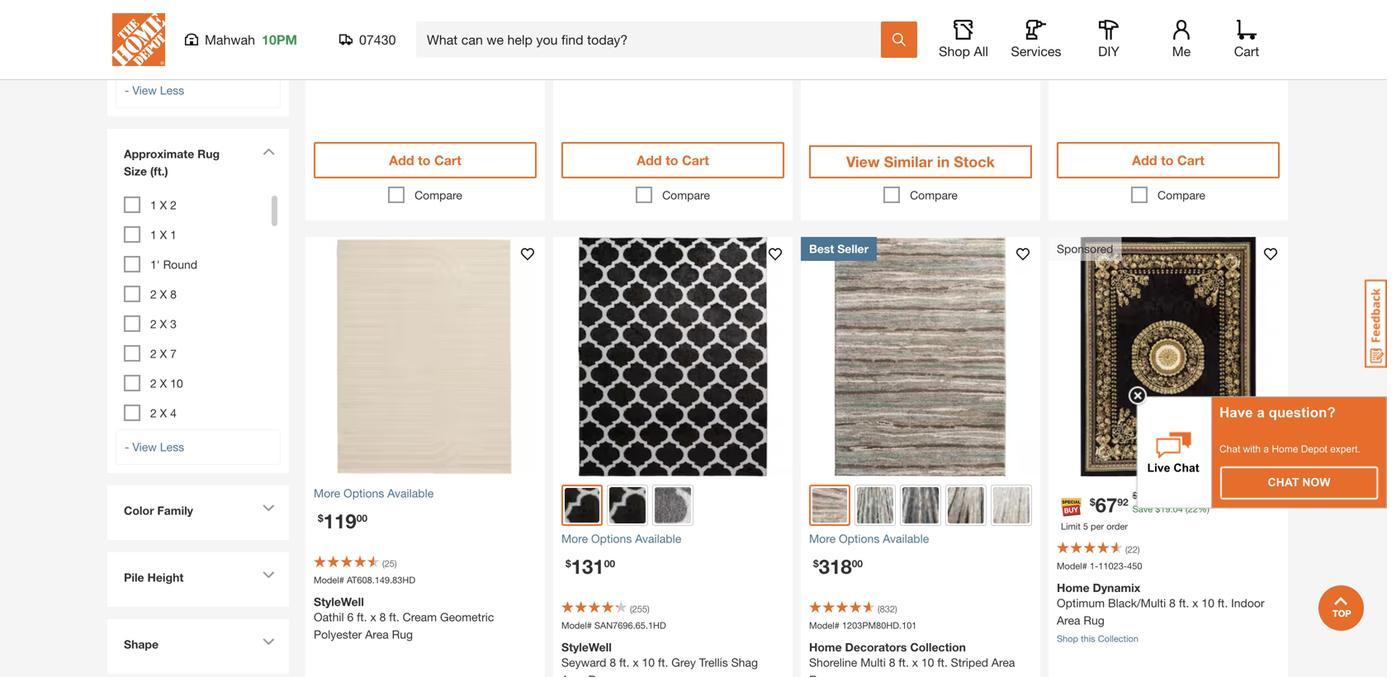 Task type: locate. For each thing, give the bounding box(es) containing it.
1 horizontal spatial available
[[635, 532, 681, 545]]

0 vertical spatial view
[[132, 83, 157, 97]]

home inside home dynamix optimum black/multi 8 ft. x 10 ft. indoor area rug shop this collection
[[1057, 581, 1090, 595]]

chat
[[1268, 476, 1299, 489]]

- view less
[[125, 83, 184, 97], [125, 440, 184, 454]]

caret icon image for rug
[[263, 148, 275, 155]]

all
[[974, 43, 988, 59]]

home inside home decorators collection shoreline multi 8 ft. x 10 ft. striped area rug
[[809, 640, 842, 654]]

2 horizontal spatial available
[[883, 532, 929, 545]]

0 horizontal spatial add to cart
[[389, 152, 462, 168]]

1 horizontal spatial shop
[[1057, 633, 1079, 644]]

00 down grey/multi 'icon'
[[852, 558, 863, 569]]

home left 'depot'
[[1272, 443, 1298, 455]]

1 horizontal spatial collection
[[1098, 633, 1139, 644]]

area down seyward
[[562, 673, 585, 677]]

1 less from the top
[[160, 83, 184, 97]]

22 right 04
[[1188, 504, 1198, 515]]

less down '$150 - $200'
[[160, 83, 184, 97]]

paramus
[[399, 22, 445, 35]]

5 x from the top
[[160, 347, 167, 361]]

$
[[1133, 490, 1138, 501], [1090, 496, 1096, 508], [1155, 504, 1161, 515], [318, 512, 323, 524], [566, 558, 571, 569], [813, 558, 819, 569]]

grey image
[[565, 488, 600, 523]]

stylewell seyward 8 ft. x 10 ft. grey trellis shag area rug
[[562, 640, 758, 677]]

stock
[[954, 153, 995, 171]]

131
[[571, 555, 604, 578]]

x for 7
[[160, 347, 167, 361]]

10 inside stylewell seyward 8 ft. x 10 ft. grey trellis shag area rug
[[642, 656, 655, 669]]

1 add to cart from the left
[[389, 152, 462, 168]]

6 x from the top
[[160, 377, 167, 390]]

x right 6
[[370, 610, 376, 624]]

color family link
[[116, 494, 281, 532]]

less
[[160, 83, 184, 97], [160, 440, 184, 454]]

2 vertical spatial home
[[809, 640, 842, 654]]

area for home dynamix optimum black/multi 8 ft. x 10 ft. indoor area rug shop this collection
[[1057, 614, 1081, 627]]

x left the 7
[[160, 347, 167, 361]]

x up 2 x 3
[[160, 287, 167, 301]]

1 horizontal spatial 00
[[604, 558, 615, 569]]

$150 down $100
[[150, 50, 176, 63]]

0 horizontal spatial collection
[[910, 640, 966, 654]]

oathil 6 ft. x 8 ft. cream geometric polyester area rug image
[[306, 237, 545, 477]]

2 horizontal spatial add to cart button
[[1057, 142, 1280, 178]]

1 horizontal spatial add to cart
[[637, 152, 709, 168]]

ft. left grey
[[658, 656, 668, 669]]

0 horizontal spatial stylewell
[[314, 595, 364, 609]]

0 horizontal spatial 00
[[357, 512, 368, 524]]

1 add to cart button from the left
[[314, 142, 537, 178]]

brown/ivory image
[[948, 487, 984, 524]]

1 add from the left
[[389, 152, 414, 168]]

x for 2
[[160, 198, 167, 212]]

22 inside $ 86 save $ 19 . 04 ( 22 %) limit 5 per order
[[1188, 504, 1198, 515]]

rug up shop this collection link
[[1084, 614, 1105, 627]]

2 for 2 x 8
[[150, 287, 157, 301]]

1 up 1'
[[150, 228, 157, 242]]

8 inside stylewell seyward 8 ft. x 10 ft. grey trellis shag area rug
[[610, 656, 616, 669]]

1 caret icon image from the top
[[263, 148, 275, 155]]

with
[[1243, 443, 1261, 455]]

9.3
[[454, 22, 470, 35]]

0 vertical spatial shop
[[939, 43, 970, 59]]

indoor
[[1231, 596, 1265, 610]]

stylewell
[[314, 595, 364, 609], [562, 640, 612, 654]]

stylewell inside stylewell seyward 8 ft. x 10 ft. grey trellis shag area rug
[[562, 640, 612, 654]]

2 left 3
[[150, 317, 157, 331]]

22 up 450
[[1128, 544, 1138, 555]]

limit
[[1061, 521, 1081, 532]]

- view less link down 2 x 4
[[116, 429, 281, 465]]

more options available down titanium/pure white icon
[[562, 532, 681, 545]]

rug down shoreline
[[809, 673, 830, 677]]

2 x from the top
[[160, 228, 167, 242]]

- view less down 2 x 4
[[125, 440, 184, 454]]

1 limited stock for pickup image from the top
[[809, 7, 825, 22]]

home for home decorators collection shoreline multi 8 ft. x 10 ft. striped area rug
[[809, 640, 842, 654]]

)
[[1138, 544, 1140, 555], [395, 558, 397, 569], [647, 604, 650, 614], [895, 604, 897, 614]]

$ for 131
[[566, 558, 571, 569]]

x right multi
[[912, 656, 918, 669]]

1 horizontal spatial more options available link
[[562, 530, 785, 548]]

92
[[1118, 496, 1129, 508]]

0 horizontal spatial at
[[386, 22, 396, 35]]

1 vertical spatial - view less
[[125, 440, 184, 454]]

more options available for 131
[[562, 532, 681, 545]]

model# 1203pm80hd.101
[[809, 620, 917, 631]]

view left similar
[[846, 153, 880, 171]]

me button
[[1155, 20, 1208, 59]]

area inside home decorators collection shoreline multi 8 ft. x 10 ft. striped area rug
[[992, 656, 1015, 669]]

view down $150 - $200 link
[[132, 83, 157, 97]]

( 832 )
[[878, 604, 897, 614]]

1 x from the top
[[160, 198, 167, 212]]

available up the 25
[[387, 486, 434, 500]]

area down optimum
[[1057, 614, 1081, 627]]

1
[[338, 22, 344, 35], [150, 198, 157, 212], [150, 228, 157, 242], [170, 228, 177, 242]]

more for 318
[[809, 532, 836, 545]]

3 x from the top
[[160, 287, 167, 301]]

2 x 7
[[150, 347, 177, 361]]

limited stock for pickup image
[[809, 7, 825, 22], [809, 49, 825, 63]]

$ inside $ 318 00
[[813, 558, 819, 569]]

2 down 1'
[[150, 287, 157, 301]]

1 up 1 x 1 link
[[150, 198, 157, 212]]

a right have
[[1257, 405, 1265, 420]]

available down titanium icon
[[635, 532, 681, 545]]

2 add from the left
[[637, 152, 662, 168]]

8 inside home decorators collection shoreline multi 8 ft. x 10 ft. striped area rug
[[889, 656, 896, 669]]

caret icon image
[[263, 148, 275, 155], [263, 505, 275, 512], [263, 572, 275, 579], [263, 638, 275, 646]]

shape
[[124, 638, 159, 651]]

in left stock in the top of the page
[[937, 153, 950, 171]]

area
[[1057, 614, 1081, 627], [365, 628, 389, 641], [992, 656, 1015, 669], [562, 673, 585, 677]]

multi image
[[813, 488, 847, 523]]

2 add to cart button from the left
[[562, 142, 785, 178]]

$ right 92
[[1133, 490, 1138, 501]]

1 - view less link from the top
[[116, 73, 281, 108]]

a right with
[[1264, 443, 1269, 455]]

22
[[1188, 504, 1198, 515], [1128, 544, 1138, 555]]

2 x 3
[[150, 317, 177, 331]]

black/multi
[[1108, 596, 1166, 610]]

question?
[[1269, 405, 1336, 420]]

2 caret icon image from the top
[[263, 505, 275, 512]]

$ inside "$ 131 00"
[[566, 558, 571, 569]]

rug
[[197, 147, 220, 161], [1084, 614, 1105, 627], [392, 628, 413, 641], [588, 673, 609, 677], [809, 673, 830, 677]]

seyward 8 ft. x 10 ft. grey trellis shag area rug image
[[553, 237, 793, 477]]

$ 119 00
[[318, 509, 368, 533]]

0 horizontal spatial more options available
[[314, 486, 434, 500]]

$ up model# at608.149.83hd
[[318, 512, 323, 524]]

$ for 67
[[1090, 496, 1096, 508]]

1 left nearby
[[338, 22, 344, 35]]

rug for stylewell oathil 6 ft. x 8 ft. cream geometric polyester area rug
[[392, 628, 413, 641]]

caret icon image inside approximate rug size (ft.) link
[[263, 148, 275, 155]]

1 vertical spatial shop
[[1057, 633, 1079, 644]]

feedback link image
[[1365, 279, 1387, 368]]

- right $100
[[179, 20, 184, 34]]

7 x from the top
[[160, 406, 167, 420]]

options up $ 318 00 at the right of the page
[[839, 532, 880, 545]]

8 right multi
[[889, 656, 896, 669]]

0 horizontal spatial add to cart button
[[314, 142, 537, 178]]

0 vertical spatial stylewell
[[314, 595, 364, 609]]

1' round link
[[150, 258, 197, 271]]

more options available link down titanium icon
[[562, 530, 785, 548]]

0 horizontal spatial shop
[[939, 43, 970, 59]]

) up 1203pm80hd.101
[[895, 604, 897, 614]]

8 inside 'stylewell oathil 6 ft. x 8 ft. cream geometric polyester area rug'
[[380, 610, 386, 624]]

0 horizontal spatial more options available link
[[314, 485, 537, 502]]

options
[[344, 486, 384, 500], [591, 532, 632, 545], [839, 532, 880, 545]]

3 add from the left
[[1132, 152, 1157, 168]]

collection up striped
[[910, 640, 966, 654]]

2 left the 7
[[150, 347, 157, 361]]

$ inside $ 119 00
[[318, 512, 323, 524]]

collection
[[1098, 633, 1139, 644], [910, 640, 966, 654]]

10 left grey
[[642, 656, 655, 669]]

2 for 2 x 3
[[150, 317, 157, 331]]

4 x from the top
[[160, 317, 167, 331]]

1 horizontal spatial more
[[562, 532, 588, 545]]

less down 2 x 4
[[160, 440, 184, 454]]

ft. right multi
[[899, 656, 909, 669]]

available for 318
[[883, 532, 929, 545]]

2
[[170, 198, 177, 212], [150, 287, 157, 301], [150, 317, 157, 331], [150, 347, 157, 361], [150, 377, 157, 390], [150, 406, 157, 420]]

1 horizontal spatial stylewell
[[562, 640, 612, 654]]

1 vertical spatial home
[[1057, 581, 1090, 595]]

multi
[[861, 656, 886, 669]]

stylewell oathil 6 ft. x 8 ft. cream geometric polyester area rug
[[314, 595, 494, 641]]

height
[[147, 571, 184, 584]]

x inside 'stylewell oathil 6 ft. x 8 ft. cream geometric polyester area rug'
[[370, 610, 376, 624]]

0 vertical spatial $150
[[187, 20, 213, 34]]

x down 1 x 2
[[160, 228, 167, 242]]

model# up seyward
[[562, 620, 592, 631]]

7
[[170, 347, 177, 361]]

4 caret icon image from the top
[[263, 638, 275, 646]]

rug right approximate
[[197, 147, 220, 161]]

the home depot logo image
[[112, 13, 165, 66]]

( for 318
[[878, 604, 880, 614]]

( for 131
[[630, 604, 632, 614]]

1 vertical spatial 22
[[1128, 544, 1138, 555]]

2 compare from the left
[[662, 188, 710, 202]]

model# at608.149.83hd
[[314, 575, 415, 586]]

view
[[132, 83, 157, 97], [846, 153, 880, 171], [132, 440, 157, 454]]

caret icon image for height
[[263, 572, 275, 579]]

00 for 131
[[604, 558, 615, 569]]

1 vertical spatial in
[[937, 153, 950, 171]]

$ 67 92
[[1090, 493, 1129, 517]]

collection right this
[[1098, 633, 1139, 644]]

.
[[1171, 504, 1173, 515]]

2 down 2 x 10
[[150, 406, 157, 420]]

3 caret icon image from the top
[[263, 572, 275, 579]]

2 horizontal spatial more options available
[[809, 532, 929, 545]]

ft. down san7696.65.1hd
[[619, 656, 630, 669]]

1 horizontal spatial add
[[637, 152, 662, 168]]

compare for 4 in stock add to cart button
[[662, 188, 710, 202]]

x inside home decorators collection shoreline multi 8 ft. x 10 ft. striped area rug
[[912, 656, 918, 669]]

shop left "all"
[[939, 43, 970, 59]]

2 add to cart from the left
[[637, 152, 709, 168]]

1 vertical spatial stylewell
[[562, 640, 612, 654]]

rug inside stylewell seyward 8 ft. x 10 ft. grey trellis shag area rug
[[588, 673, 609, 677]]

2 horizontal spatial 00
[[852, 558, 863, 569]]

mahwah
[[652, 22, 696, 35], [205, 32, 255, 47]]

$ up per
[[1090, 496, 1096, 508]]

services
[[1011, 43, 1062, 59]]

2 horizontal spatial add to cart
[[1132, 152, 1205, 168]]

area right striped
[[992, 656, 1015, 669]]

67
[[1096, 493, 1118, 517]]

2 x 4 link
[[150, 406, 177, 420]]

ft. left striped
[[938, 656, 948, 669]]

1 for 1 nearby at paramus | 9.3 mi away
[[338, 22, 344, 35]]

x for 10
[[160, 377, 167, 390]]

00 down titanium/pure white icon
[[604, 558, 615, 569]]

2 horizontal spatial options
[[839, 532, 880, 545]]

10 inside home dynamix optimum black/multi 8 ft. x 10 ft. indoor area rug shop this collection
[[1202, 596, 1215, 610]]

area inside stylewell seyward 8 ft. x 10 ft. grey trellis shag area rug
[[562, 673, 585, 677]]

00 for 119
[[357, 512, 368, 524]]

$100 - $150 link
[[150, 20, 213, 34]]

1 vertical spatial $150
[[150, 50, 176, 63]]

options up "$ 131 00" on the left bottom of page
[[591, 532, 632, 545]]

in
[[595, 22, 604, 35], [937, 153, 950, 171]]

0 horizontal spatial home
[[809, 640, 842, 654]]

$ down multi icon
[[813, 558, 819, 569]]

at right the stock
[[639, 22, 649, 35]]

more
[[314, 486, 340, 500], [562, 532, 588, 545], [809, 532, 836, 545]]

chat now
[[1268, 476, 1331, 489]]

less for x
[[160, 440, 184, 454]]

shoreline multi 8 ft. x 10 ft. striped area rug image
[[801, 237, 1040, 477]]

this
[[1081, 633, 1096, 644]]

00 inside $ 119 00
[[357, 512, 368, 524]]

1 horizontal spatial 4
[[585, 22, 592, 35]]

2 horizontal spatial more options available link
[[809, 530, 1032, 548]]

stylewell for 119
[[314, 595, 364, 609]]

10 left indoor
[[1202, 596, 1215, 610]]

450
[[1127, 561, 1143, 571]]

view for $100 - $150
[[132, 83, 157, 97]]

( up at608.149.83hd
[[382, 558, 385, 569]]

caret icon image inside the pile height link
[[263, 572, 275, 579]]

- up color
[[125, 440, 129, 454]]

stylewell up oathil
[[314, 595, 364, 609]]

- view less for $150
[[125, 83, 184, 97]]

119
[[323, 509, 357, 533]]

2 horizontal spatial add
[[1132, 152, 1157, 168]]

4 compare from the left
[[1158, 188, 1206, 202]]

00 up model# at608.149.83hd
[[357, 512, 368, 524]]

shop inside button
[[939, 43, 970, 59]]

caret icon image inside the shape link
[[263, 638, 275, 646]]

00 inside $ 318 00
[[852, 558, 863, 569]]

1 vertical spatial view
[[846, 153, 880, 171]]

a
[[1257, 405, 1265, 420], [1264, 443, 1269, 455]]

( 22 )
[[1126, 544, 1140, 555]]

1 vertical spatial limited stock for pickup image
[[809, 49, 825, 63]]

mi
[[473, 22, 486, 35]]

0 vertical spatial 22
[[1188, 504, 1198, 515]]

2 horizontal spatial more
[[809, 532, 836, 545]]

x for 1
[[160, 228, 167, 242]]

0 horizontal spatial more
[[314, 486, 340, 500]]

2 for 2 x 10
[[150, 377, 157, 390]]

2 vertical spatial view
[[132, 440, 157, 454]]

00 inside "$ 131 00"
[[604, 558, 615, 569]]

0 horizontal spatial add
[[389, 152, 414, 168]]

( for 119
[[382, 558, 385, 569]]

1 x 1
[[150, 228, 177, 242]]

$ down grey image
[[566, 558, 571, 569]]

2 - view less link from the top
[[116, 429, 281, 465]]

19
[[1161, 504, 1171, 515]]

at
[[386, 22, 396, 35], [639, 22, 649, 35]]

x up the 1 x 1
[[160, 198, 167, 212]]

1 vertical spatial - view less link
[[116, 429, 281, 465]]

1 horizontal spatial 22
[[1188, 504, 1198, 515]]

to for 3rd add to cart button
[[1161, 152, 1174, 168]]

x down 2 x 10
[[160, 406, 167, 420]]

3 add to cart from the left
[[1132, 152, 1205, 168]]

1 for 1 x 2
[[150, 198, 157, 212]]

rug down cream
[[392, 628, 413, 641]]

8 up 3
[[170, 287, 177, 301]]

1' round
[[150, 258, 197, 271]]

0 vertical spatial in
[[595, 22, 604, 35]]

seller
[[838, 242, 869, 256]]

rug inside home dynamix optimum black/multi 8 ft. x 10 ft. indoor area rug shop this collection
[[1084, 614, 1105, 627]]

4 left the stock
[[585, 22, 592, 35]]

1 up 1' round 'link'
[[170, 228, 177, 242]]

1 horizontal spatial options
[[591, 532, 632, 545]]

2 less from the top
[[160, 440, 184, 454]]

3
[[170, 317, 177, 331]]

1 horizontal spatial home
[[1057, 581, 1090, 595]]

2 for 2 x 7
[[150, 347, 157, 361]]

available
[[387, 486, 434, 500], [635, 532, 681, 545], [883, 532, 929, 545]]

add to cart
[[389, 152, 462, 168], [637, 152, 709, 168], [1132, 152, 1205, 168]]

mahwah up $200
[[205, 32, 255, 47]]

shop all
[[939, 43, 988, 59]]

- left $200
[[179, 50, 184, 63]]

2 up 1 x 1 link
[[170, 198, 177, 212]]

have a question?
[[1220, 405, 1336, 420]]

0 vertical spatial home
[[1272, 443, 1298, 455]]

available down 'blue/multi' icon at bottom
[[883, 532, 929, 545]]

ft. left indoor
[[1218, 596, 1228, 610]]

1 horizontal spatial more options available
[[562, 532, 681, 545]]

caret icon image inside color family link
[[263, 505, 275, 512]]

( right 04
[[1186, 504, 1188, 515]]

( up san7696.65.1hd
[[630, 604, 632, 614]]

( up 1203pm80hd.101
[[878, 604, 880, 614]]

2 - view less from the top
[[125, 440, 184, 454]]

expert.
[[1330, 443, 1361, 455]]

1 horizontal spatial at
[[639, 22, 649, 35]]

1 compare from the left
[[415, 188, 462, 202]]

1 vertical spatial a
[[1264, 443, 1269, 455]]

x down san7696.65.1hd
[[633, 656, 639, 669]]

0 vertical spatial - view less link
[[116, 73, 281, 108]]

1 - view less from the top
[[125, 83, 184, 97]]

rug down seyward
[[588, 673, 609, 677]]

10pm
[[262, 32, 297, 47]]

$150 up $200
[[187, 20, 213, 34]]

grey/multi image
[[857, 487, 894, 524]]

- view less link
[[116, 73, 281, 108], [116, 429, 281, 465]]

ft. right 6
[[357, 610, 367, 624]]

stock
[[607, 22, 636, 35]]

1 at from the left
[[386, 22, 396, 35]]

3 add to cart button from the left
[[1057, 142, 1280, 178]]

model#
[[1057, 561, 1087, 571], [314, 575, 344, 586], [562, 620, 592, 631], [809, 620, 840, 631]]

home up shoreline
[[809, 640, 842, 654]]

collection inside home decorators collection shoreline multi 8 ft. x 10 ft. striped area rug
[[910, 640, 966, 654]]

1 vertical spatial 4
[[170, 406, 177, 420]]

1 horizontal spatial add to cart button
[[562, 142, 785, 178]]

more up 318 in the right of the page
[[809, 532, 836, 545]]

less for -
[[160, 83, 184, 97]]

area right polyester on the left bottom of the page
[[365, 628, 389, 641]]

- down the home depot logo
[[125, 83, 129, 97]]

to for add to cart button corresponding to 1 nearby
[[418, 152, 431, 168]]

x for 3
[[160, 317, 167, 331]]

rug inside 'stylewell oathil 6 ft. x 8 ft. cream geometric polyester area rug'
[[392, 628, 413, 641]]

1 vertical spatial less
[[160, 440, 184, 454]]

rug inside "approximate rug size (ft.)"
[[197, 147, 220, 161]]

caret icon image for family
[[263, 505, 275, 512]]

stylewell up seyward
[[562, 640, 612, 654]]

model# san7696.65.1hd
[[562, 620, 666, 631]]

stylewell inside 'stylewell oathil 6 ft. x 8 ft. cream geometric polyester area rug'
[[314, 595, 364, 609]]

more up "119"
[[314, 486, 340, 500]]

2 down 2 x 7
[[150, 377, 157, 390]]

- view less down $150 - $200 link
[[125, 83, 184, 97]]

shoreline
[[809, 656, 857, 669]]

0 vertical spatial - view less
[[125, 83, 184, 97]]

rug for home dynamix optimum black/multi 8 ft. x 10 ft. indoor area rug shop this collection
[[1084, 614, 1105, 627]]

x left 3
[[160, 317, 167, 331]]

shop inside home dynamix optimum black/multi 8 ft. x 10 ft. indoor area rug shop this collection
[[1057, 633, 1079, 644]]

0 vertical spatial less
[[160, 83, 184, 97]]

$ inside the $ 67 92
[[1090, 496, 1096, 508]]

area inside home dynamix optimum black/multi 8 ft. x 10 ft. indoor area rug shop this collection
[[1057, 614, 1081, 627]]

area inside 'stylewell oathil 6 ft. x 8 ft. cream geometric polyester area rug'
[[365, 628, 389, 641]]

compare for 3rd add to cart button
[[1158, 188, 1206, 202]]

4
[[585, 22, 592, 35], [170, 406, 177, 420]]

4 in stock at mahwah
[[585, 22, 696, 35]]

10 down the 7
[[170, 377, 183, 390]]

more options available link for 131
[[562, 530, 785, 548]]

10 left striped
[[921, 656, 934, 669]]

0 vertical spatial limited stock for pickup image
[[809, 7, 825, 22]]

07430
[[359, 32, 396, 47]]



Task type: vqa. For each thing, say whether or not it's contained in the screenshot.
1- at the right bottom of the page
yes



Task type: describe. For each thing, give the bounding box(es) containing it.
area for stylewell seyward 8 ft. x 10 ft. grey trellis shag area rug
[[562, 673, 585, 677]]

2 at from the left
[[639, 22, 649, 35]]

compare for add to cart button corresponding to 1 nearby
[[415, 188, 462, 202]]

x inside home dynamix optimum black/multi 8 ft. x 10 ft. indoor area rug shop this collection
[[1193, 596, 1199, 610]]

0 horizontal spatial options
[[344, 486, 384, 500]]

- view less link for $200
[[116, 73, 281, 108]]

07430 button
[[339, 31, 396, 48]]

more for 131
[[562, 532, 588, 545]]

chat with a home depot expert.
[[1220, 443, 1361, 455]]

best
[[809, 242, 834, 256]]

home dynamix optimum black/multi 8 ft. x 10 ft. indoor area rug shop this collection
[[1057, 581, 1265, 644]]

pile height link
[[116, 561, 281, 599]]

collection inside home dynamix optimum black/multi 8 ft. x 10 ft. indoor area rug shop this collection
[[1098, 633, 1139, 644]]

3 compare from the left
[[910, 188, 958, 202]]

0 vertical spatial 4
[[585, 22, 592, 35]]

ship
[[1107, 22, 1129, 35]]

size
[[124, 164, 147, 178]]

1 x 1 link
[[150, 228, 177, 242]]

delivery down unavailable
[[832, 47, 874, 61]]

chat
[[1220, 443, 1241, 455]]

cart link
[[1229, 20, 1265, 59]]

1203pm80hd.101
[[842, 620, 917, 631]]

1 x 2 link
[[150, 198, 177, 212]]

stylewell for 131
[[562, 640, 612, 654]]

25
[[385, 558, 395, 569]]

cart for 4 in stock add to cart button
[[682, 152, 709, 168]]

model# for 318
[[809, 620, 840, 631]]

delivery down the stock
[[585, 44, 627, 57]]

area for stylewell oathil 6 ft. x 8 ft. cream geometric polyester area rug
[[365, 628, 389, 641]]

round
[[163, 258, 197, 271]]

grey
[[672, 656, 696, 669]]

have
[[1220, 405, 1253, 420]]

home decorators collection shoreline multi 8 ft. x 10 ft. striped area rug
[[809, 640, 1015, 677]]

free ship to store
[[1081, 22, 1171, 35]]

add to cart button for 1 nearby
[[314, 142, 537, 178]]

$ 131 00
[[566, 555, 615, 578]]

) up 450
[[1138, 544, 1140, 555]]

add to cart for 1 nearby
[[389, 152, 462, 168]]

model# for 119
[[314, 575, 344, 586]]

options for 318
[[839, 532, 880, 545]]

ft. right black/multi
[[1179, 596, 1189, 610]]

86
[[1138, 490, 1148, 501]]

1 for 1 x 1
[[150, 228, 157, 242]]

x inside stylewell seyward 8 ft. x 10 ft. grey trellis shag area rug
[[633, 656, 639, 669]]

rug inside home decorators collection shoreline multi 8 ft. x 10 ft. striped area rug
[[809, 673, 830, 677]]

delivery down nearby
[[338, 44, 379, 57]]

- view less for 1
[[125, 440, 184, 454]]

optimum black/multi 8 ft. x 10 ft. indoor area rug image
[[1049, 237, 1288, 477]]

$ 318 00
[[813, 555, 863, 578]]

x for 4
[[160, 406, 167, 420]]

2 x 8 link
[[150, 287, 177, 301]]

depot
[[1301, 443, 1328, 455]]

0 horizontal spatial 4
[[170, 406, 177, 420]]

model# left '1-' on the bottom of the page
[[1057, 561, 1087, 571]]

) for 119
[[395, 558, 397, 569]]

ft. left cream
[[389, 610, 399, 624]]

similar
[[884, 153, 933, 171]]

shag
[[731, 656, 758, 669]]

|
[[448, 22, 451, 35]]

2 limited stock for pickup image from the top
[[809, 49, 825, 63]]

store
[[1145, 22, 1171, 35]]

mahwah 10pm
[[205, 32, 297, 47]]

x for 8
[[160, 287, 167, 301]]

$100 - $150
[[150, 20, 213, 34]]

0 horizontal spatial available
[[387, 486, 434, 500]]

model# for 131
[[562, 620, 592, 631]]

me
[[1172, 43, 1191, 59]]

titanium image
[[655, 487, 691, 524]]

to for 4 in stock add to cart button
[[666, 152, 678, 168]]

save
[[1133, 504, 1153, 515]]

view inside view similar in stock link
[[846, 153, 880, 171]]

What can we help you find today? search field
[[427, 22, 880, 57]]

8 inside home dynamix optimum black/multi 8 ft. x 10 ft. indoor area rug shop this collection
[[1169, 596, 1176, 610]]

at608.149.83hd
[[347, 575, 415, 586]]

nearby
[[347, 22, 383, 35]]

- view less link for 1
[[116, 429, 281, 465]]

2 x 4
[[150, 406, 177, 420]]

ivory/grey image
[[993, 487, 1030, 524]]

$150 - $200
[[150, 50, 213, 63]]

add to cart button for 4 in stock
[[562, 142, 785, 178]]

04
[[1173, 504, 1183, 515]]

view similar in stock link
[[809, 145, 1032, 178]]

0 horizontal spatial mahwah
[[205, 32, 255, 47]]

0 horizontal spatial $150
[[150, 50, 176, 63]]

$ for 318
[[813, 558, 819, 569]]

1 horizontal spatial in
[[937, 153, 950, 171]]

add for 1 nearby
[[389, 152, 414, 168]]

approximate rug size (ft.) link
[[116, 137, 281, 192]]

dynamix
[[1093, 581, 1141, 595]]

2 x 3 link
[[150, 317, 177, 331]]

rug for stylewell seyward 8 ft. x 10 ft. grey trellis shag area rug
[[588, 673, 609, 677]]

options for 131
[[591, 532, 632, 545]]

available shipping image
[[1057, 45, 1074, 62]]

striped
[[951, 656, 989, 669]]

0 vertical spatial a
[[1257, 405, 1265, 420]]

now
[[1303, 476, 1331, 489]]

unavailable
[[832, 25, 892, 38]]

2 x 10 link
[[150, 377, 183, 390]]

optimum
[[1057, 596, 1105, 610]]

cream
[[403, 610, 437, 624]]

318
[[819, 555, 852, 578]]

view for 1 x 2
[[132, 440, 157, 454]]

0 horizontal spatial in
[[595, 22, 604, 35]]

add to cart for 4 in stock
[[637, 152, 709, 168]]

diy
[[1098, 43, 1120, 59]]

00 for 318
[[852, 558, 863, 569]]

$ for 119
[[318, 512, 323, 524]]

$ 86 save $ 19 . 04 ( 22 %) limit 5 per order
[[1061, 490, 1210, 532]]

shape link
[[116, 628, 281, 666]]

1-
[[1090, 561, 1099, 571]]

paramus link
[[399, 22, 445, 35]]

2 horizontal spatial home
[[1272, 443, 1298, 455]]

trellis
[[699, 656, 728, 669]]

polyester
[[314, 628, 362, 641]]

0 horizontal spatial 22
[[1128, 544, 1138, 555]]

add for 4 in stock
[[637, 152, 662, 168]]

cart for 3rd add to cart button
[[1178, 152, 1205, 168]]

chat now link
[[1221, 467, 1377, 499]]

delivery down free
[[1081, 44, 1122, 57]]

titanium/pure white image
[[609, 487, 646, 524]]

home for home dynamix optimum black/multi 8 ft. x 10 ft. indoor area rug shop this collection
[[1057, 581, 1090, 595]]

6
[[347, 610, 354, 624]]

san7696.65.1hd
[[595, 620, 666, 631]]

( inside $ 86 save $ 19 . 04 ( 22 %) limit 5 per order
[[1186, 504, 1188, 515]]

1 x 2
[[150, 198, 177, 212]]

$150 - $200 link
[[150, 50, 213, 63]]

geometric
[[440, 610, 494, 624]]

more options available link for 318
[[809, 530, 1032, 548]]

more options available for 318
[[809, 532, 929, 545]]

shop all button
[[937, 20, 990, 59]]

$ left .
[[1155, 504, 1161, 515]]

2 x 7 link
[[150, 347, 177, 361]]

blue/multi image
[[903, 487, 939, 524]]

255
[[632, 604, 647, 614]]

5
[[1083, 521, 1088, 532]]

) for 131
[[647, 604, 650, 614]]

1 horizontal spatial mahwah
[[652, 22, 696, 35]]

2 x 8
[[150, 287, 177, 301]]

per
[[1091, 521, 1104, 532]]

) for 318
[[895, 604, 897, 614]]

( up 450
[[1126, 544, 1128, 555]]

available for 131
[[635, 532, 681, 545]]

approximate
[[124, 147, 194, 161]]

1 horizontal spatial $150
[[187, 20, 213, 34]]

2 x 10
[[150, 377, 183, 390]]

$ for 86
[[1133, 490, 1138, 501]]

services button
[[1010, 20, 1063, 59]]

cart for add to cart button corresponding to 1 nearby
[[434, 152, 462, 168]]

10 inside home decorators collection shoreline multi 8 ft. x 10 ft. striped area rug
[[921, 656, 934, 669]]

available shipping image
[[562, 45, 578, 62]]

( 255 )
[[630, 604, 650, 614]]

2 for 2 x 4
[[150, 406, 157, 420]]

oathil
[[314, 610, 344, 624]]



